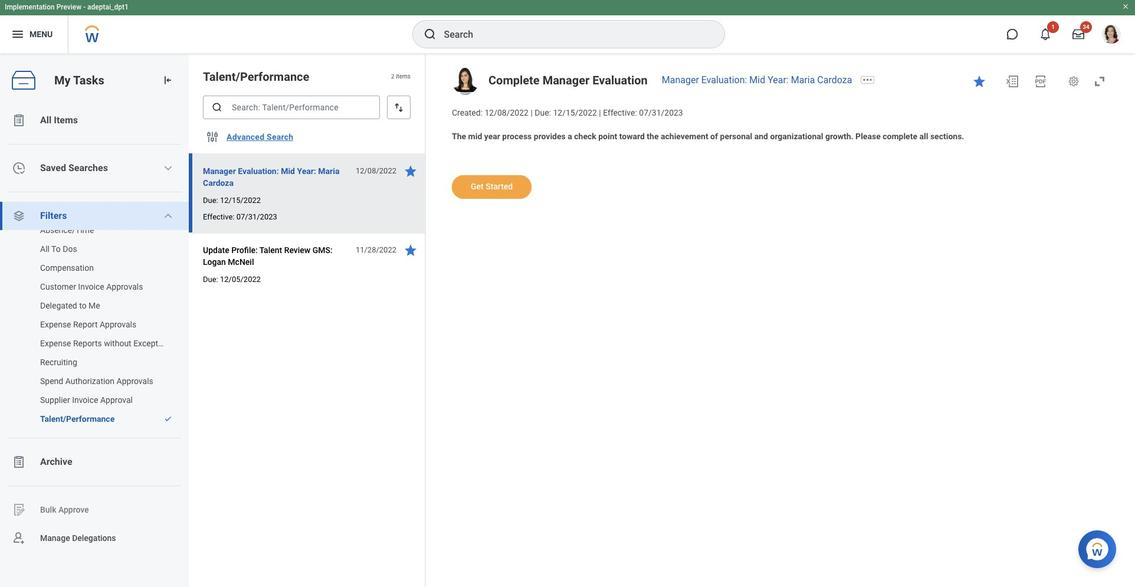 Task type: locate. For each thing, give the bounding box(es) containing it.
invoice for approval
[[72, 395, 98, 405]]

adeptai_dpt1
[[87, 3, 129, 11]]

talent/performance up search: talent/performance text box
[[203, 70, 309, 84]]

logan
[[203, 257, 226, 267]]

expense down delegated
[[40, 320, 71, 329]]

0 vertical spatial 12/08/2022
[[485, 108, 529, 117]]

approvals up approval at the bottom
[[117, 377, 153, 386]]

2 | from the left
[[599, 108, 601, 117]]

recruiting
[[40, 358, 77, 367]]

0 vertical spatial star image
[[404, 164, 418, 178]]

Search Workday  search field
[[444, 21, 700, 47]]

please
[[856, 131, 881, 141]]

1 horizontal spatial year:
[[768, 74, 789, 86]]

expense
[[40, 320, 71, 329], [40, 339, 71, 348]]

1 horizontal spatial evaluation:
[[702, 74, 747, 86]]

12/15/2022 up "a"
[[553, 108, 597, 117]]

manager up created: 12/08/2022 | due: 12/15/2022 | effective: 07/31/2023
[[543, 73, 590, 87]]

mid down search
[[281, 166, 295, 176]]

advanced
[[227, 132, 265, 142]]

cardoza
[[818, 74, 852, 86], [203, 178, 234, 188]]

advanced search button
[[222, 125, 298, 149]]

manager evaluation: mid year: maria cardoza down search
[[203, 166, 340, 188]]

invoice down the spend authorization approvals button
[[72, 395, 98, 405]]

archive
[[40, 456, 72, 467]]

2 vertical spatial due:
[[203, 275, 218, 284]]

configure image
[[205, 130, 220, 144]]

0 vertical spatial talent/performance
[[203, 70, 309, 84]]

1 horizontal spatial effective:
[[603, 108, 637, 117]]

0 vertical spatial invoice
[[78, 282, 104, 292]]

1 horizontal spatial talent/performance
[[203, 70, 309, 84]]

1 vertical spatial manager evaluation: mid year: maria cardoza
[[203, 166, 340, 188]]

provides
[[534, 131, 566, 141]]

1 horizontal spatial 12/08/2022
[[485, 108, 529, 117]]

due:
[[535, 108, 551, 117], [203, 196, 218, 205], [203, 275, 218, 284]]

2 star image from the top
[[404, 243, 418, 257]]

1 vertical spatial search image
[[211, 102, 223, 113]]

2 horizontal spatial manager
[[662, 74, 699, 86]]

1 vertical spatial evaluation:
[[238, 166, 279, 176]]

0 horizontal spatial |
[[531, 108, 533, 117]]

the mid year process provides a check point toward the achievement of personal and organizational growth. please complete all sections.
[[452, 131, 965, 141]]

organizational
[[770, 131, 824, 141]]

evaluation: inside button
[[238, 166, 279, 176]]

0 vertical spatial all
[[40, 114, 51, 126]]

07/31/2023 inside item list element
[[236, 212, 277, 221]]

1 vertical spatial 12/15/2022
[[220, 196, 261, 205]]

item list element
[[189, 54, 426, 587]]

absence/time button
[[0, 221, 177, 240]]

chevron down image
[[164, 211, 173, 221]]

saved searches
[[40, 162, 108, 174]]

effective:
[[603, 108, 637, 117], [203, 212, 235, 221]]

0 vertical spatial approvals
[[106, 282, 143, 292]]

all left items
[[40, 114, 51, 126]]

1 expense from the top
[[40, 320, 71, 329]]

compensation
[[40, 263, 94, 273]]

a
[[568, 131, 572, 141]]

manage delegations
[[40, 533, 116, 543]]

invoice inside button
[[72, 395, 98, 405]]

approvals for spend authorization approvals
[[117, 377, 153, 386]]

manager
[[543, 73, 590, 87], [662, 74, 699, 86], [203, 166, 236, 176]]

1 vertical spatial approvals
[[100, 320, 136, 329]]

0 horizontal spatial manager evaluation: mid year: maria cardoza
[[203, 166, 340, 188]]

evaluation: up of
[[702, 74, 747, 86]]

0 vertical spatial mid
[[750, 74, 766, 86]]

get started button
[[452, 175, 532, 199]]

1 vertical spatial mid
[[281, 166, 295, 176]]

created:
[[452, 108, 483, 117]]

expense reports without exceptions button
[[0, 334, 177, 353]]

due: up "provides"
[[535, 108, 551, 117]]

all for all to dos
[[40, 244, 50, 254]]

2 list from the top
[[0, 221, 189, 428]]

star image
[[404, 164, 418, 178], [404, 243, 418, 257]]

complete
[[489, 73, 540, 87]]

justify image
[[11, 27, 25, 41]]

expense up recruiting
[[40, 339, 71, 348]]

1 vertical spatial 12/08/2022
[[356, 166, 397, 175]]

spend authorization approvals button
[[0, 372, 177, 391]]

0 horizontal spatial cardoza
[[203, 178, 234, 188]]

rename image
[[12, 503, 26, 517]]

cardoza up due: 12/15/2022
[[203, 178, 234, 188]]

0 vertical spatial due:
[[535, 108, 551, 117]]

due: down 'logan' at the left top of the page
[[203, 275, 218, 284]]

saved
[[40, 162, 66, 174]]

effective: down due: 12/15/2022
[[203, 212, 235, 221]]

12/08/2022 inside item list element
[[356, 166, 397, 175]]

clipboard image
[[12, 455, 26, 469]]

07/31/2023
[[639, 108, 683, 117], [236, 212, 277, 221]]

0 horizontal spatial effective:
[[203, 212, 235, 221]]

1 vertical spatial star image
[[404, 243, 418, 257]]

evaluation: down advanced search
[[238, 166, 279, 176]]

list
[[0, 106, 189, 552], [0, 221, 189, 428]]

employee's photo (maria cardoza) image
[[452, 67, 479, 94]]

0 horizontal spatial maria
[[318, 166, 340, 176]]

close environment banner image
[[1123, 3, 1130, 10]]

| up process
[[531, 108, 533, 117]]

0 vertical spatial 12/15/2022
[[553, 108, 597, 117]]

implementation preview -   adeptai_dpt1
[[5, 3, 129, 11]]

due: up effective: 07/31/2023
[[203, 196, 218, 205]]

approvals inside customer invoice approvals "button"
[[106, 282, 143, 292]]

all
[[40, 114, 51, 126], [40, 244, 50, 254]]

manager inside 'manager evaluation: mid year: maria cardoza'
[[203, 166, 236, 176]]

achievement
[[661, 131, 709, 141]]

1 vertical spatial 07/31/2023
[[236, 212, 277, 221]]

1 vertical spatial all
[[40, 244, 50, 254]]

1 vertical spatial talent/performance
[[40, 414, 115, 424]]

1 horizontal spatial cardoza
[[818, 74, 852, 86]]

12/08/2022
[[485, 108, 529, 117], [356, 166, 397, 175]]

07/31/2023 down due: 12/15/2022
[[236, 212, 277, 221]]

notifications large image
[[1040, 28, 1052, 40]]

inbox large image
[[1073, 28, 1085, 40]]

manager up achievement on the top of the page
[[662, 74, 699, 86]]

and
[[755, 131, 768, 141]]

to
[[51, 244, 61, 254]]

invoice up delegated to me button
[[78, 282, 104, 292]]

perspective image
[[12, 209, 26, 223]]

the
[[452, 131, 466, 141]]

year: up and
[[768, 74, 789, 86]]

my tasks element
[[0, 54, 189, 587]]

1 horizontal spatial manager evaluation: mid year: maria cardoza
[[662, 74, 852, 86]]

1 vertical spatial due:
[[203, 196, 218, 205]]

expense report approvals button
[[0, 315, 177, 334]]

talent/performance down supplier invoice approval
[[40, 414, 115, 424]]

manager evaluation: mid year: maria cardoza
[[662, 74, 852, 86], [203, 166, 340, 188]]

12/15/2022 up effective: 07/31/2023
[[220, 196, 261, 205]]

1 vertical spatial cardoza
[[203, 178, 234, 188]]

search image
[[423, 27, 437, 41], [211, 102, 223, 113]]

manager evaluation: mid year: maria cardoza up and
[[662, 74, 852, 86]]

effective: inside item list element
[[203, 212, 235, 221]]

mid up and
[[750, 74, 766, 86]]

1 vertical spatial effective:
[[203, 212, 235, 221]]

0 horizontal spatial search image
[[211, 102, 223, 113]]

1 horizontal spatial maria
[[791, 74, 815, 86]]

0 vertical spatial search image
[[423, 27, 437, 41]]

get started
[[471, 182, 513, 191]]

approvals up without
[[100, 320, 136, 329]]

year:
[[768, 74, 789, 86], [297, 166, 316, 176]]

talent/performance inside item list element
[[203, 70, 309, 84]]

evaluation:
[[702, 74, 747, 86], [238, 166, 279, 176]]

-
[[83, 3, 86, 11]]

1 star image from the top
[[404, 164, 418, 178]]

expense reports without exceptions
[[40, 339, 174, 348]]

approvals for expense report approvals
[[100, 320, 136, 329]]

1 all from the top
[[40, 114, 51, 126]]

0 horizontal spatial year:
[[297, 166, 316, 176]]

effective: 07/31/2023
[[203, 212, 277, 221]]

1 vertical spatial invoice
[[72, 395, 98, 405]]

0 vertical spatial maria
[[791, 74, 815, 86]]

of
[[711, 131, 718, 141]]

due: 12/05/2022
[[203, 275, 261, 284]]

started
[[486, 182, 513, 191]]

1 list from the top
[[0, 106, 189, 552]]

07/31/2023 up the
[[639, 108, 683, 117]]

manager evaluation: mid year: maria cardoza inside manager evaluation: mid year: maria cardoza button
[[203, 166, 340, 188]]

supplier
[[40, 395, 70, 405]]

0 vertical spatial 07/31/2023
[[639, 108, 683, 117]]

update profile: talent review gms: logan mcneil
[[203, 246, 333, 267]]

maria inside 'manager evaluation: mid year: maria cardoza'
[[318, 166, 340, 176]]

1 vertical spatial year:
[[297, 166, 316, 176]]

invoice for approvals
[[78, 282, 104, 292]]

0 horizontal spatial manager
[[203, 166, 236, 176]]

1 horizontal spatial 07/31/2023
[[639, 108, 683, 117]]

bulk approve link
[[0, 496, 189, 524]]

1 horizontal spatial manager
[[543, 73, 590, 87]]

fullscreen image
[[1093, 74, 1107, 89]]

12/05/2022
[[220, 275, 261, 284]]

1 vertical spatial expense
[[40, 339, 71, 348]]

gear image
[[1068, 76, 1080, 87]]

approvals inside the "expense report approvals" button
[[100, 320, 136, 329]]

0 horizontal spatial 07/31/2023
[[236, 212, 277, 221]]

all left to
[[40, 244, 50, 254]]

bulk approve
[[40, 505, 89, 514]]

approvals inside the spend authorization approvals button
[[117, 377, 153, 386]]

invoice inside "button"
[[78, 282, 104, 292]]

me
[[89, 301, 100, 310]]

mcneil
[[228, 257, 254, 267]]

0 horizontal spatial mid
[[281, 166, 295, 176]]

manager up due: 12/15/2022
[[203, 166, 236, 176]]

report
[[73, 320, 98, 329]]

year: down advanced search button
[[297, 166, 316, 176]]

1 vertical spatial maria
[[318, 166, 340, 176]]

0 vertical spatial effective:
[[603, 108, 637, 117]]

all items
[[40, 114, 78, 126]]

due: for update profile: talent review gms: logan mcneil
[[203, 275, 218, 284]]

approvals down compensation button
[[106, 282, 143, 292]]

|
[[531, 108, 533, 117], [599, 108, 601, 117]]

2 all from the top
[[40, 244, 50, 254]]

0 horizontal spatial talent/performance
[[40, 414, 115, 424]]

effective: up toward on the top of page
[[603, 108, 637, 117]]

12/15/2022
[[553, 108, 597, 117], [220, 196, 261, 205]]

star image for gms:
[[404, 243, 418, 257]]

0 vertical spatial expense
[[40, 320, 71, 329]]

approvals
[[106, 282, 143, 292], [100, 320, 136, 329], [117, 377, 153, 386]]

delegated to me button
[[0, 296, 177, 315]]

2 expense from the top
[[40, 339, 71, 348]]

1 horizontal spatial |
[[599, 108, 601, 117]]

12/15/2022 inside item list element
[[220, 196, 261, 205]]

0 horizontal spatial 12/15/2022
[[220, 196, 261, 205]]

0 vertical spatial year:
[[768, 74, 789, 86]]

0 horizontal spatial 12/08/2022
[[356, 166, 397, 175]]

| up "point"
[[599, 108, 601, 117]]

2 vertical spatial approvals
[[117, 377, 153, 386]]

cardoza up growth.
[[818, 74, 852, 86]]

0 horizontal spatial evaluation:
[[238, 166, 279, 176]]

list containing all items
[[0, 106, 189, 552]]



Task type: describe. For each thing, give the bounding box(es) containing it.
approval
[[100, 395, 133, 405]]

34 button
[[1066, 21, 1092, 47]]

0 vertical spatial manager evaluation: mid year: maria cardoza
[[662, 74, 852, 86]]

clock check image
[[12, 161, 26, 175]]

expense for expense reports without exceptions
[[40, 339, 71, 348]]

to
[[79, 301, 87, 310]]

delegated to me
[[40, 301, 100, 310]]

all items button
[[0, 106, 189, 135]]

all to dos
[[40, 244, 77, 254]]

gms:
[[313, 246, 333, 255]]

star image for maria
[[404, 164, 418, 178]]

customer invoice approvals
[[40, 282, 143, 292]]

supplier invoice approval
[[40, 395, 133, 405]]

profile logan mcneil image
[[1102, 25, 1121, 46]]

sort image
[[393, 102, 405, 113]]

expense for expense report approvals
[[40, 320, 71, 329]]

get
[[471, 182, 484, 191]]

delegations
[[72, 533, 116, 543]]

view printable version (pdf) image
[[1034, 74, 1048, 89]]

items
[[396, 73, 411, 80]]

check
[[574, 131, 597, 141]]

approve
[[58, 505, 89, 514]]

archive button
[[0, 448, 189, 476]]

preview
[[56, 3, 82, 11]]

filters button
[[0, 202, 189, 230]]

authorization
[[65, 377, 115, 386]]

spend
[[40, 377, 63, 386]]

1
[[1052, 24, 1055, 30]]

all to dos button
[[0, 240, 177, 258]]

manager evaluation: mid year: maria cardoza button
[[203, 164, 349, 190]]

menu
[[30, 29, 53, 39]]

2
[[391, 73, 395, 80]]

workday assistant region
[[1079, 526, 1121, 568]]

due: 12/15/2022
[[203, 196, 261, 205]]

customer
[[40, 282, 76, 292]]

without
[[104, 339, 131, 348]]

reports
[[73, 339, 102, 348]]

all for all items
[[40, 114, 51, 126]]

2 items
[[391, 73, 411, 80]]

34
[[1083, 24, 1090, 30]]

1 | from the left
[[531, 108, 533, 117]]

recruiting button
[[0, 353, 177, 372]]

star image
[[973, 74, 987, 89]]

transformation import image
[[162, 74, 174, 86]]

growth.
[[826, 131, 854, 141]]

expense report approvals
[[40, 320, 136, 329]]

0 vertical spatial evaluation:
[[702, 74, 747, 86]]

advanced search
[[227, 132, 293, 142]]

Search: Talent/Performance text field
[[203, 96, 380, 119]]

mid
[[468, 131, 482, 141]]

talent
[[260, 246, 282, 255]]

my tasks
[[54, 73, 104, 87]]

supplier invoice approval button
[[0, 391, 177, 410]]

0 vertical spatial cardoza
[[818, 74, 852, 86]]

evaluation
[[593, 73, 648, 87]]

year
[[484, 131, 500, 141]]

approvals for customer invoice approvals
[[106, 282, 143, 292]]

compensation button
[[0, 258, 177, 277]]

11/28/2022
[[356, 246, 397, 254]]

spend authorization approvals
[[40, 377, 153, 386]]

created: 12/08/2022 | due: 12/15/2022 | effective: 07/31/2023
[[452, 108, 683, 117]]

1 button
[[1033, 21, 1059, 47]]

cardoza inside 'manager evaluation: mid year: maria cardoza'
[[203, 178, 234, 188]]

toward
[[620, 131, 645, 141]]

complete all
[[883, 131, 929, 141]]

delegated
[[40, 301, 77, 310]]

absence/time
[[40, 225, 94, 235]]

complete manager evaluation
[[489, 73, 648, 87]]

export to excel image
[[1006, 74, 1020, 89]]

search image inside item list element
[[211, 102, 223, 113]]

customer invoice approvals button
[[0, 277, 177, 296]]

tasks
[[73, 73, 104, 87]]

the
[[647, 131, 659, 141]]

mid inside 'manager evaluation: mid year: maria cardoza'
[[281, 166, 295, 176]]

saved searches button
[[0, 154, 189, 182]]

point
[[599, 131, 617, 141]]

chevron down image
[[164, 163, 173, 173]]

talent/performance inside button
[[40, 414, 115, 424]]

clipboard image
[[12, 113, 26, 127]]

review
[[284, 246, 311, 255]]

user plus image
[[12, 531, 26, 545]]

process
[[502, 131, 532, 141]]

talent/performance button
[[0, 410, 158, 428]]

manage delegations link
[[0, 524, 189, 552]]

manager evaluation: mid year: maria cardoza link
[[662, 74, 852, 86]]

searches
[[68, 162, 108, 174]]

manage
[[40, 533, 70, 543]]

items
[[54, 114, 78, 126]]

1 horizontal spatial 12/15/2022
[[553, 108, 597, 117]]

due: for manager evaluation: mid year: maria cardoza
[[203, 196, 218, 205]]

dos
[[63, 244, 77, 254]]

exceptions
[[133, 339, 174, 348]]

1 horizontal spatial mid
[[750, 74, 766, 86]]

check image
[[164, 415, 172, 423]]

list containing absence/time
[[0, 221, 189, 428]]

my
[[54, 73, 71, 87]]

year: inside 'manager evaluation: mid year: maria cardoza'
[[297, 166, 316, 176]]

menu banner
[[0, 0, 1135, 53]]

menu button
[[0, 15, 68, 53]]

profile:
[[231, 246, 258, 255]]

1 horizontal spatial search image
[[423, 27, 437, 41]]



Task type: vqa. For each thing, say whether or not it's contained in the screenshot.
12/08/2022
yes



